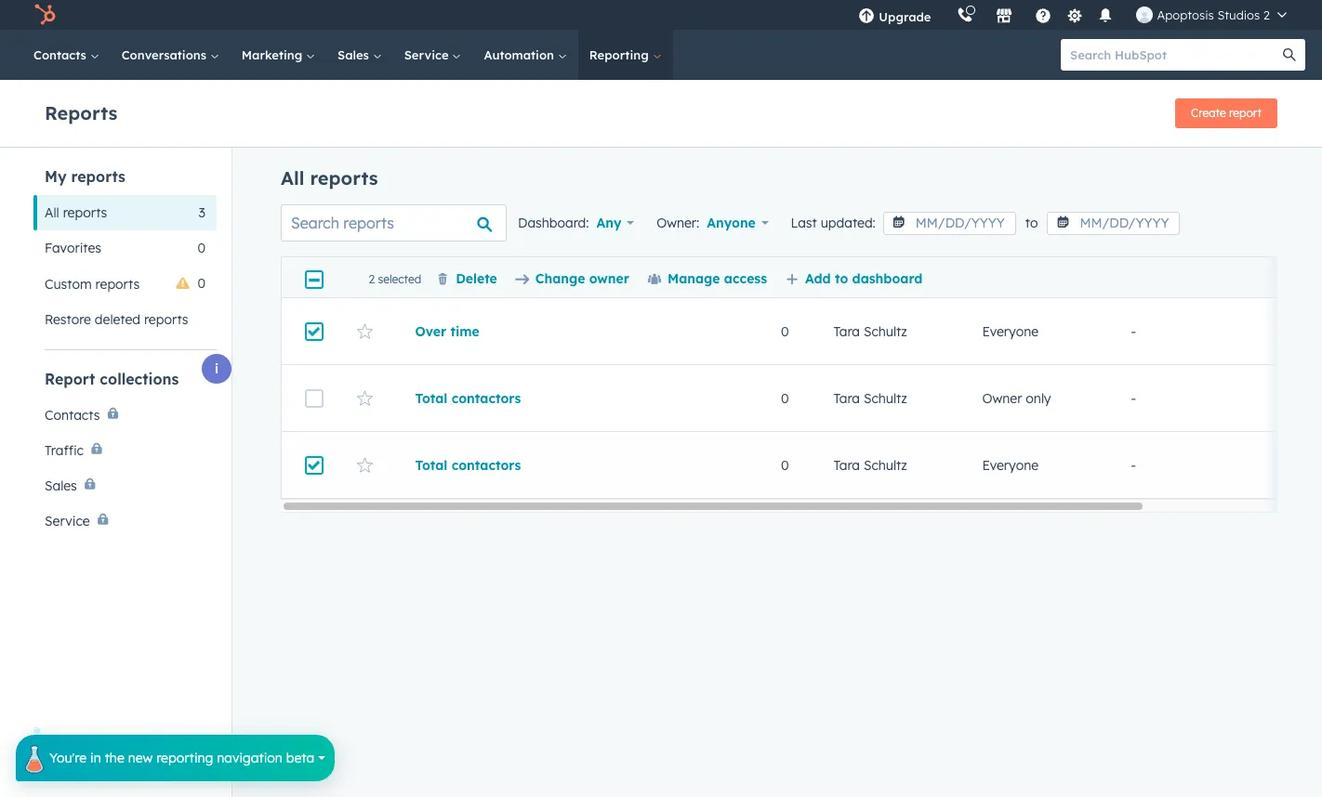 Task type: locate. For each thing, give the bounding box(es) containing it.
time
[[450, 323, 480, 340]]

actions button
[[833, 324, 906, 349], [833, 377, 906, 402], [743, 465, 815, 490]]

report filters element
[[33, 166, 217, 337]]

service inside button
[[45, 513, 90, 530]]

0 horizontal spatial all reports
[[45, 205, 107, 221]]

1 vertical spatial schultz
[[864, 390, 907, 407]]

0 horizontal spatial service
[[45, 513, 90, 530]]

Search reports search field
[[281, 205, 507, 242]]

3 tara from the top
[[834, 457, 860, 474]]

change
[[535, 271, 585, 287]]

marketplaces image
[[996, 8, 1013, 25]]

1 vertical spatial service
[[45, 513, 90, 530]]

1 vertical spatial 2
[[369, 272, 375, 286]]

contacts inside button
[[45, 407, 100, 424]]

actions button for 'over time' button
[[833, 324, 906, 349]]

2 vertical spatial actions button
[[743, 465, 815, 490]]

1 vertical spatial sales
[[45, 478, 77, 495]]

actions button for total contactors button associated with everyone
[[743, 465, 815, 490]]

1 vertical spatial total contactors
[[415, 457, 521, 474]]

help image
[[1035, 8, 1052, 25]]

marketing link
[[230, 30, 326, 80]]

2 tara from the top
[[834, 390, 860, 407]]

service
[[404, 47, 452, 62], [45, 513, 90, 530]]

everyone
[[982, 323, 1039, 340], [982, 457, 1039, 474]]

Search HubSpot search field
[[1061, 39, 1289, 71]]

0 horizontal spatial sales
[[45, 478, 77, 495]]

contacts
[[33, 47, 90, 62], [45, 407, 100, 424]]

actions
[[846, 329, 884, 343], [846, 382, 884, 396], [755, 470, 794, 484]]

2 vertical spatial -
[[1131, 457, 1136, 474]]

2 vertical spatial tara
[[834, 457, 860, 474]]

create report
[[1191, 106, 1262, 120]]

1 vertical spatial actions button
[[833, 377, 906, 402]]

0 horizontal spatial to
[[835, 271, 848, 287]]

change owner button
[[516, 271, 629, 287]]

1 vertical spatial to
[[835, 271, 848, 287]]

0 vertical spatial 2
[[1263, 7, 1270, 22]]

restore deleted reports
[[45, 311, 188, 328]]

tara
[[834, 323, 860, 340], [834, 390, 860, 407], [834, 457, 860, 474]]

reports banner
[[45, 93, 1277, 128]]

1 contactors from the top
[[452, 390, 521, 407]]

only
[[1026, 390, 1051, 407]]

1 horizontal spatial 2
[[1263, 7, 1270, 22]]

updated:
[[821, 215, 876, 232]]

0 for owner only's total contactors button
[[781, 390, 789, 407]]

1 - from the top
[[1131, 323, 1136, 340]]

all
[[281, 166, 304, 190], [45, 205, 59, 221]]

0 vertical spatial contactors
[[452, 390, 521, 407]]

0 vertical spatial schultz
[[864, 323, 907, 340]]

marketing
[[242, 47, 306, 62]]

tara schultz image
[[1137, 7, 1153, 23]]

1 horizontal spatial all
[[281, 166, 304, 190]]

help button
[[1028, 0, 1059, 30]]

total contactors
[[415, 390, 521, 407], [415, 457, 521, 474]]

settings image
[[1066, 8, 1083, 25]]

delete
[[456, 271, 497, 287]]

2 right studios
[[1263, 7, 1270, 22]]

total
[[415, 390, 448, 407], [415, 457, 448, 474]]

notifications image
[[1098, 8, 1114, 25]]

1 vertical spatial contacts
[[45, 407, 100, 424]]

traffic
[[45, 443, 84, 459]]

0 vertical spatial to
[[1025, 215, 1038, 232]]

actions button for owner only's total contactors button
[[833, 377, 906, 402]]

1 schultz from the top
[[864, 323, 907, 340]]

2 contactors from the top
[[452, 457, 521, 474]]

the
[[105, 750, 124, 767]]

2 everyone from the top
[[982, 457, 1039, 474]]

all reports up search reports search field
[[281, 166, 378, 190]]

0 vertical spatial sales
[[338, 47, 373, 62]]

2 tara schultz from the top
[[834, 390, 907, 407]]

apoptosis
[[1157, 7, 1214, 22]]

schultz
[[864, 323, 907, 340], [864, 390, 907, 407], [864, 457, 907, 474]]

-
[[1131, 323, 1136, 340], [1131, 390, 1136, 407], [1131, 457, 1136, 474]]

2 vertical spatial tara schultz
[[834, 457, 907, 474]]

1 vertical spatial all
[[45, 205, 59, 221]]

1 horizontal spatial service
[[404, 47, 452, 62]]

add
[[805, 271, 831, 287]]

create
[[1191, 106, 1226, 120]]

0 vertical spatial tara
[[834, 323, 860, 340]]

reports up deleted
[[95, 276, 140, 292]]

0 vertical spatial service
[[404, 47, 452, 62]]

to
[[1025, 215, 1038, 232], [835, 271, 848, 287]]

in
[[90, 750, 101, 767]]

0 horizontal spatial all
[[45, 205, 59, 221]]

0
[[197, 240, 205, 257], [197, 275, 205, 292], [781, 323, 789, 340], [781, 390, 789, 407], [781, 457, 789, 474]]

last updated:
[[791, 215, 876, 232]]

automation link
[[473, 30, 578, 80]]

reports down my reports at the left top
[[63, 205, 107, 221]]

3 schultz from the top
[[864, 457, 907, 474]]

schultz for total contactors button associated with everyone
[[864, 457, 907, 474]]

1 vertical spatial everyone
[[982, 457, 1039, 474]]

0 vertical spatial tara schultz
[[834, 323, 907, 340]]

MM/DD/YYYY text field
[[883, 212, 1016, 235]]

all inside report filters element
[[45, 205, 59, 221]]

1 vertical spatial -
[[1131, 390, 1136, 407]]

contacts link
[[22, 30, 110, 80]]

manage access
[[667, 271, 767, 287]]

2 total contactors button from the top
[[415, 457, 696, 474]]

0 vertical spatial all reports
[[281, 166, 378, 190]]

1 vertical spatial actions
[[846, 382, 884, 396]]

2 total contactors from the top
[[415, 457, 521, 474]]

sales down traffic
[[45, 478, 77, 495]]

2 schultz from the top
[[864, 390, 907, 407]]

owner:
[[657, 215, 699, 232]]

any button
[[596, 210, 634, 236]]

total contactors button for everyone
[[415, 457, 696, 474]]

everyone for contactors
[[982, 457, 1039, 474]]

owner
[[589, 271, 629, 287]]

2
[[1263, 7, 1270, 22], [369, 272, 375, 286]]

reports right deleted
[[144, 311, 188, 328]]

menu item
[[944, 0, 948, 30]]

1 total contactors button from the top
[[415, 390, 696, 407]]

calling icon image
[[957, 7, 974, 24]]

1 vertical spatial contactors
[[452, 457, 521, 474]]

i
[[215, 361, 219, 377]]

everyone down owner only
[[982, 457, 1039, 474]]

3 tara schultz from the top
[[834, 457, 907, 474]]

deleted
[[95, 311, 140, 328]]

contactors
[[452, 390, 521, 407], [452, 457, 521, 474]]

all reports up favorites
[[45, 205, 107, 221]]

create report link
[[1175, 99, 1277, 128]]

1 vertical spatial all reports
[[45, 205, 107, 221]]

tara schultz
[[834, 323, 907, 340], [834, 390, 907, 407], [834, 457, 907, 474]]

1 vertical spatial tara
[[834, 390, 860, 407]]

service down sales button
[[45, 513, 90, 530]]

reports inside 'button'
[[144, 311, 188, 328]]

contacts up traffic
[[45, 407, 100, 424]]

0 vertical spatial actions button
[[833, 324, 906, 349]]

1 horizontal spatial sales
[[338, 47, 373, 62]]

service right sales 'link'
[[404, 47, 452, 62]]

report collections element
[[33, 369, 217, 539]]

menu
[[845, 0, 1300, 30]]

total contactors button
[[415, 390, 696, 407], [415, 457, 696, 474]]

search button
[[1274, 39, 1305, 71]]

1 horizontal spatial to
[[1025, 215, 1038, 232]]

to right mm/dd/yyyy text box
[[1025, 215, 1038, 232]]

sales right marketing link
[[338, 47, 373, 62]]

2 left selected
[[369, 272, 375, 286]]

service link
[[393, 30, 473, 80]]

0 vertical spatial total
[[415, 390, 448, 407]]

1 total from the top
[[415, 390, 448, 407]]

favorites
[[45, 240, 101, 257]]

contactors for everyone
[[452, 457, 521, 474]]

to right add on the right of page
[[835, 271, 848, 287]]

sales
[[338, 47, 373, 62], [45, 478, 77, 495]]

reports
[[310, 166, 378, 190], [71, 167, 125, 186], [63, 205, 107, 221], [95, 276, 140, 292], [144, 311, 188, 328]]

1 vertical spatial total contactors button
[[415, 457, 696, 474]]

traffic button
[[33, 433, 217, 469]]

marketplaces button
[[985, 0, 1024, 30]]

change owner
[[535, 271, 629, 287]]

1 vertical spatial total
[[415, 457, 448, 474]]

over
[[415, 323, 446, 340]]

0 vertical spatial -
[[1131, 323, 1136, 340]]

everyone up owner only
[[982, 323, 1039, 340]]

contacts down "hubspot" link
[[33, 47, 90, 62]]

0 vertical spatial all
[[281, 166, 304, 190]]

2 total from the top
[[415, 457, 448, 474]]

1 vertical spatial tara schultz
[[834, 390, 907, 407]]

2 vertical spatial schultz
[[864, 457, 907, 474]]

0 vertical spatial total contactors
[[415, 390, 521, 407]]

0 vertical spatial everyone
[[982, 323, 1039, 340]]

0 vertical spatial total contactors button
[[415, 390, 696, 407]]

owner
[[982, 390, 1022, 407]]

over time button
[[415, 323, 696, 340]]

report collections
[[45, 370, 179, 389]]

service button
[[33, 504, 217, 539]]

last
[[791, 215, 817, 232]]

1 total contactors from the top
[[415, 390, 521, 407]]

dashboard
[[852, 271, 923, 287]]

1 everyone from the top
[[982, 323, 1039, 340]]

2 vertical spatial actions
[[755, 470, 794, 484]]

upgrade image
[[858, 8, 875, 25]]



Task type: vqa. For each thing, say whether or not it's contained in the screenshot.
3
yes



Task type: describe. For each thing, give the bounding box(es) containing it.
reporting link
[[578, 30, 673, 80]]

sales button
[[33, 469, 217, 504]]

total for everyone
[[415, 457, 448, 474]]

notifications button
[[1090, 0, 1122, 30]]

access
[[724, 271, 767, 287]]

studios
[[1217, 7, 1260, 22]]

3 - from the top
[[1131, 457, 1136, 474]]

you're
[[49, 750, 87, 767]]

schultz for 'over time' button
[[864, 323, 907, 340]]

reports
[[45, 101, 117, 124]]

sales link
[[326, 30, 393, 80]]

you're in the new reporting navigation beta button
[[16, 728, 335, 782]]

beta
[[286, 750, 314, 767]]

reporting
[[156, 750, 213, 767]]

calling icon button
[[950, 3, 981, 27]]

1 tara from the top
[[834, 323, 860, 340]]

contacts button
[[33, 398, 217, 433]]

all reports inside report filters element
[[45, 205, 107, 221]]

you're in the new reporting navigation beta
[[49, 750, 314, 767]]

manage access button
[[648, 271, 767, 287]]

0 vertical spatial contacts
[[33, 47, 90, 62]]

everyone for time
[[982, 323, 1039, 340]]

3
[[199, 205, 205, 221]]

report
[[45, 370, 95, 389]]

my reports
[[45, 167, 125, 186]]

service inside "link"
[[404, 47, 452, 62]]

0 vertical spatial actions
[[846, 329, 884, 343]]

my
[[45, 167, 67, 186]]

i button
[[202, 354, 232, 384]]

delete button
[[436, 271, 497, 287]]

navigation
[[217, 750, 283, 767]]

MM/DD/YYYY text field
[[1047, 212, 1180, 235]]

2 selected
[[369, 272, 421, 286]]

contactors for owner only
[[452, 390, 521, 407]]

custom reports
[[45, 276, 140, 292]]

schultz for owner only's total contactors button
[[864, 390, 907, 407]]

2 inside popup button
[[1263, 7, 1270, 22]]

add to dashboard
[[805, 271, 923, 287]]

manage
[[667, 271, 720, 287]]

new
[[128, 750, 153, 767]]

over time
[[415, 323, 480, 340]]

apoptosis studios 2
[[1157, 7, 1270, 22]]

reporting
[[589, 47, 652, 62]]

restore deleted reports button
[[33, 302, 217, 337]]

search image
[[1283, 48, 1296, 61]]

custom
[[45, 276, 92, 292]]

upgrade
[[879, 9, 931, 24]]

add to dashboard button
[[786, 271, 923, 287]]

1 tara schultz from the top
[[834, 323, 907, 340]]

conversations link
[[110, 30, 230, 80]]

any
[[596, 215, 621, 232]]

report
[[1229, 106, 1262, 120]]

hubspot link
[[22, 4, 70, 26]]

0 for 'over time' button
[[781, 323, 789, 340]]

apoptosis studios 2 button
[[1125, 0, 1298, 30]]

settings link
[[1063, 5, 1086, 25]]

collections
[[100, 370, 179, 389]]

sales inside button
[[45, 478, 77, 495]]

menu containing apoptosis studios 2
[[845, 0, 1300, 30]]

total contactors for everyone
[[415, 457, 521, 474]]

selected
[[378, 272, 421, 286]]

0 horizontal spatial 2
[[369, 272, 375, 286]]

automation
[[484, 47, 558, 62]]

total for owner only
[[415, 390, 448, 407]]

total contactors for owner only
[[415, 390, 521, 407]]

2 - from the top
[[1131, 390, 1136, 407]]

1 horizontal spatial all reports
[[281, 166, 378, 190]]

0 for total contactors button associated with everyone
[[781, 457, 789, 474]]

dashboard:
[[518, 215, 589, 232]]

anyone
[[707, 215, 756, 232]]

reports up search reports search field
[[310, 166, 378, 190]]

hubspot image
[[33, 4, 56, 26]]

owner only
[[982, 390, 1051, 407]]

restore
[[45, 311, 91, 328]]

anyone button
[[707, 210, 768, 236]]

conversations
[[122, 47, 210, 62]]

sales inside 'link'
[[338, 47, 373, 62]]

total contactors button for owner only
[[415, 390, 696, 407]]

reports right my
[[71, 167, 125, 186]]



